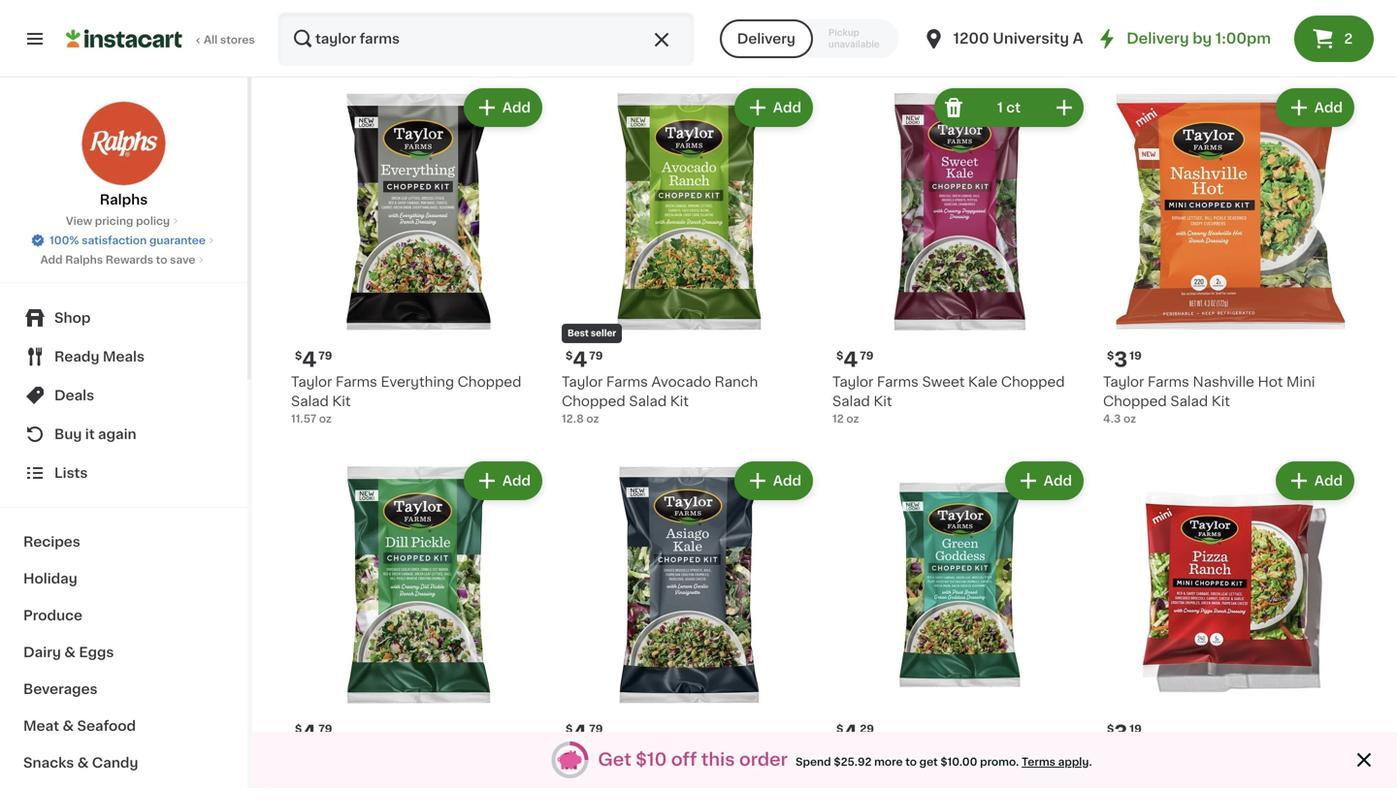 Task type: describe. For each thing, give the bounding box(es) containing it.
$ 3 19 for 4
[[1107, 723, 1142, 744]]

policy
[[136, 216, 170, 227]]

salad inside taylor farms nashville hot mini chopped salad kit 4.3 oz
[[1171, 395, 1208, 408]]

taylor for taylor farms avocado ranch chopped salad kit
[[562, 375, 603, 389]]

view pricing policy
[[66, 216, 170, 227]]

ralphs link
[[81, 101, 166, 210]]

farms for asiago
[[606, 749, 648, 763]]

dairy & eggs link
[[12, 635, 236, 671]]

add for taylor farms avocado ranch chopped salad kit
[[773, 101, 801, 114]]

4.55 oz button
[[291, 0, 546, 30]]

delivery button
[[720, 19, 813, 58]]

beverages
[[23, 683, 98, 697]]

instacart logo image
[[66, 27, 182, 50]]

add button for taylor farms avocado ranch chopped salad kit
[[736, 90, 811, 125]]

university
[[993, 32, 1069, 46]]

chopped for taylor farms sweet kale chopped salad kit 12 oz
[[1001, 375, 1065, 389]]

add ralphs rewards to save link
[[40, 252, 207, 268]]

taylor farms green goddess chopped salad kit
[[833, 749, 1030, 782]]

2
[[1344, 32, 1353, 46]]

ranch
[[715, 375, 758, 389]]

terms
[[1022, 757, 1056, 768]]

farms for nashville
[[1148, 375, 1190, 389]]

taylor farms sweet kale chopped salad kit 12 oz
[[833, 375, 1065, 424]]

all stores
[[204, 34, 255, 45]]

guarantee
[[149, 235, 206, 246]]

seafood
[[77, 720, 136, 734]]

1 ct
[[997, 101, 1021, 114]]

sponsored badge image
[[291, 31, 350, 43]]

add for taylor farms nashville hot mini chopped salad kit
[[1315, 101, 1343, 114]]

best
[[568, 329, 589, 338]]

best seller
[[568, 329, 616, 338]]

produce link
[[12, 598, 236, 635]]

kit inside taylor farms green goddess chopped salad kit
[[941, 768, 960, 782]]

snacks & candy
[[23, 757, 138, 770]]

delivery for delivery by 1:00pm
[[1127, 32, 1189, 46]]

$ 4 79 for everything
[[295, 350, 332, 370]]

$ for taylor farms asiago kale chopped kit
[[566, 724, 573, 735]]

taylor farms asiago kale chopped kit
[[562, 749, 798, 782]]

delivery by 1:00pm link
[[1096, 27, 1271, 50]]

79 for avocado
[[589, 351, 603, 361]]

19 for 4
[[1130, 724, 1142, 735]]

ave
[[1073, 32, 1101, 46]]

everything
[[381, 375, 454, 389]]

$ for taylor farms nashville hot mini chopped salad kit
[[1107, 351, 1114, 361]]

spend
[[796, 757, 831, 768]]

taylor for taylor farms everything chopped salad kit
[[291, 375, 332, 389]]

4 for taylor farms asiago kale chopped kit
[[573, 723, 587, 744]]

$ for taylor farms sweet kale chopped salad kit
[[836, 351, 844, 361]]

meat
[[23, 720, 59, 734]]

0 vertical spatial ralphs
[[100, 193, 148, 207]]

Search field
[[279, 14, 693, 64]]

stores
[[220, 34, 255, 45]]

buy it again link
[[12, 415, 236, 454]]

$ for taylor farms green goddess chopped salad kit
[[836, 724, 844, 735]]

79 for sweet
[[860, 351, 874, 361]]

4.42
[[562, 17, 587, 28]]

nashville
[[1193, 375, 1255, 389]]

farms for everything
[[336, 375, 377, 389]]

it
[[85, 428, 95, 441]]

delivery for delivery
[[737, 32, 796, 46]]

pricing
[[95, 216, 133, 227]]

rewards
[[106, 255, 153, 265]]

add for taylor farms everything chopped salad kit
[[502, 101, 531, 114]]

1:00pm
[[1216, 32, 1271, 46]]

100%
[[50, 235, 79, 246]]

oz inside the taylor farms everything chopped salad kit 11.57 oz
[[319, 414, 332, 424]]

.
[[1089, 757, 1092, 768]]

taylor farms avocado ranch chopped salad kit 12.8 oz
[[562, 375, 758, 424]]

buy it again
[[54, 428, 136, 441]]

add button for taylor farms everything chopped salad kit
[[466, 90, 540, 125]]

& for dairy
[[64, 646, 76, 660]]

$ 4 79 for sweet
[[836, 350, 874, 370]]

add for taylor farms green goddess chopped salad kit
[[1044, 474, 1072, 488]]

this
[[701, 752, 735, 769]]

0 horizontal spatial to
[[156, 255, 167, 265]]

promo.
[[980, 757, 1019, 768]]

recipes link
[[12, 524, 236, 561]]

chopped for taylor farms green goddess chopped salad kit
[[833, 768, 896, 782]]

11.62
[[1103, 17, 1129, 28]]

29
[[860, 724, 874, 735]]

get $10 off this order spend $25.92 more to get $10.00 promo. terms apply .
[[598, 752, 1092, 769]]

holiday link
[[12, 561, 236, 598]]

save
[[170, 255, 195, 265]]

1200 university ave
[[953, 32, 1101, 46]]

oz inside taylor farms sweet kale chopped salad kit 12 oz
[[846, 414, 859, 424]]

mini
[[1287, 375, 1315, 389]]

1200 university ave button
[[922, 12, 1101, 66]]

chopped inside taylor farms nashville hot mini chopped salad kit 4.3 oz
[[1103, 395, 1167, 408]]

likely
[[1123, 36, 1155, 47]]

snacks & candy link
[[12, 745, 236, 782]]

4 for taylor farms everything chopped salad kit
[[302, 350, 317, 370]]

taylor inside the taylor farms asiago kale chopped kit
[[562, 749, 603, 763]]

holiday
[[23, 572, 77, 586]]

add button for taylor farms green goddess chopped salad kit
[[1007, 464, 1082, 499]]

satisfaction
[[82, 235, 147, 246]]

salad inside the taylor farms everything chopped salad kit 11.57 oz
[[291, 395, 329, 408]]

$10.00
[[941, 757, 978, 768]]

dairy & eggs
[[23, 646, 114, 660]]

chopped for taylor farms asiago kale chopped kit
[[734, 749, 798, 763]]

ready meals link
[[12, 338, 236, 376]]

$ 4 29
[[836, 723, 874, 744]]

ready meals button
[[12, 338, 236, 376]]

to inside get $10 off this order spend $25.92 more to get $10.00 promo. terms apply .
[[906, 757, 917, 768]]

farms for avocado
[[606, 375, 648, 389]]

kit inside taylor farms sweet kale chopped salad kit 12 oz
[[874, 395, 892, 408]]

meals
[[103, 350, 145, 364]]

11.62 oz
[[1103, 17, 1144, 28]]

get
[[598, 752, 631, 769]]

taylor farms nashville hot mini chopped salad kit 4.3 oz
[[1103, 375, 1315, 424]]

hot
[[1258, 375, 1283, 389]]

ct
[[1007, 101, 1021, 114]]



Task type: locate. For each thing, give the bounding box(es) containing it.
taylor inside taylor farms avocado ranch chopped salad kit 12.8 oz
[[562, 375, 603, 389]]

add button for taylor farms nashville hot mini chopped salad kit
[[1278, 90, 1353, 125]]

taylor up 12.8
[[562, 375, 603, 389]]

farms down seller at the left
[[606, 375, 648, 389]]

0 vertical spatial $ 3 19
[[1107, 350, 1142, 370]]

1 vertical spatial to
[[906, 757, 917, 768]]

1200
[[953, 32, 989, 46]]

& inside snacks & candy link
[[77, 757, 89, 770]]

0 vertical spatial 19
[[1130, 351, 1142, 361]]

& for meat
[[63, 720, 74, 734]]

view pricing policy link
[[66, 213, 182, 229]]

order
[[739, 752, 788, 769]]

$25.92
[[834, 757, 872, 768]]

add for 4
[[502, 474, 531, 488]]

green
[[922, 749, 964, 763]]

add for taylor farms asiago kale chopped kit
[[773, 474, 801, 488]]

candy
[[92, 757, 138, 770]]

farms inside the taylor farms everything chopped salad kit 11.57 oz
[[336, 375, 377, 389]]

taylor for taylor farms nashville hot mini chopped salad kit
[[1103, 375, 1144, 389]]

farms left asiago
[[606, 749, 648, 763]]

to left save
[[156, 255, 167, 265]]

oz inside taylor farms avocado ranch chopped salad kit 12.8 oz
[[586, 414, 599, 424]]

chopped inside taylor farms sweet kale chopped salad kit 12 oz
[[1001, 375, 1065, 389]]

taylor inside taylor farms nashville hot mini chopped salad kit 4.3 oz
[[1103, 375, 1144, 389]]

& for snacks
[[77, 757, 89, 770]]

kale inside taylor farms sweet kale chopped salad kit 12 oz
[[968, 375, 998, 389]]

11.15
[[833, 17, 856, 28]]

chopped
[[458, 375, 521, 389], [1001, 375, 1065, 389], [562, 395, 626, 408], [1103, 395, 1167, 408], [734, 749, 798, 763], [833, 768, 896, 782]]

ralphs up view pricing policy link
[[100, 193, 148, 207]]

kit inside the taylor farms asiago kale chopped kit
[[562, 768, 580, 782]]

0 vertical spatial 3
[[1114, 350, 1128, 370]]

& left the eggs
[[64, 646, 76, 660]]

1 vertical spatial kale
[[701, 749, 731, 763]]

ready
[[54, 350, 99, 364]]

oz up sponsored badge image
[[319, 17, 331, 28]]

to left get
[[906, 757, 917, 768]]

2 19 from the top
[[1130, 724, 1142, 735]]

farms for sweet
[[877, 375, 919, 389]]

terms apply button
[[1022, 755, 1089, 770]]

goddess
[[968, 749, 1030, 763]]

taylor farms everything chopped salad kit 11.57 oz
[[291, 375, 521, 424]]

oz right 12.8
[[586, 414, 599, 424]]

taylor inside the taylor farms everything chopped salad kit 11.57 oz
[[291, 375, 332, 389]]

stock
[[1193, 36, 1223, 47]]

3 for 4
[[1114, 723, 1128, 744]]

salad inside taylor farms sweet kale chopped salad kit 12 oz
[[833, 395, 870, 408]]

oz up likely
[[1132, 17, 1144, 28]]

salad for taylor farms sweet kale chopped salad kit 12 oz
[[833, 395, 870, 408]]

19
[[1130, 351, 1142, 361], [1130, 724, 1142, 735]]

4.55 oz
[[291, 17, 331, 28]]

get $10 off this order status
[[590, 751, 1100, 770]]

kale right 'sweet'
[[968, 375, 998, 389]]

taylor down the "$ 4 29"
[[833, 749, 874, 763]]

1 $ 3 19 from the top
[[1107, 350, 1142, 370]]

2 $ 3 19 from the top
[[1107, 723, 1142, 744]]

shop link
[[12, 299, 236, 338]]

close image
[[1353, 749, 1376, 772]]

salad
[[291, 395, 329, 408], [629, 395, 667, 408], [833, 395, 870, 408], [1171, 395, 1208, 408], [900, 768, 937, 782]]

taylor inside taylor farms green goddess chopped salad kit
[[833, 749, 874, 763]]

1 19 from the top
[[1130, 351, 1142, 361]]

kale
[[968, 375, 998, 389], [701, 749, 731, 763]]

0 vertical spatial kale
[[968, 375, 998, 389]]

chopped inside the taylor farms asiago kale chopped kit
[[734, 749, 798, 763]]

11.57
[[291, 414, 316, 424]]

& left the candy
[[77, 757, 89, 770]]

view
[[66, 216, 92, 227]]

19 for taylor farms everything chopped salad kit
[[1130, 351, 1142, 361]]

2 3 from the top
[[1114, 723, 1128, 744]]

more
[[874, 757, 903, 768]]

salad for taylor farms avocado ranch chopped salad kit 12.8 oz
[[629, 395, 667, 408]]

to
[[156, 255, 167, 265], [906, 757, 917, 768]]

79 for everything
[[319, 351, 332, 361]]

& inside dairy & eggs link
[[64, 646, 76, 660]]

$ for taylor farms avocado ranch chopped salad kit
[[566, 351, 573, 361]]

taylor
[[291, 375, 332, 389], [562, 375, 603, 389], [833, 375, 874, 389], [1103, 375, 1144, 389], [562, 749, 603, 763], [833, 749, 874, 763]]

farms inside the taylor farms asiago kale chopped kit
[[606, 749, 648, 763]]

salad down get
[[900, 768, 937, 782]]

79
[[319, 351, 332, 361], [589, 351, 603, 361], [860, 351, 874, 361], [319, 724, 332, 735], [589, 724, 603, 735]]

1 vertical spatial 19
[[1130, 724, 1142, 735]]

1 vertical spatial 3
[[1114, 723, 1128, 744]]

sweet
[[922, 375, 965, 389]]

add
[[502, 101, 531, 114], [773, 101, 801, 114], [1315, 101, 1343, 114], [40, 255, 63, 265], [502, 474, 531, 488], [773, 474, 801, 488], [1044, 474, 1072, 488], [1315, 474, 1343, 488]]

farms for green
[[877, 749, 919, 763]]

oz right 12
[[846, 414, 859, 424]]

salad down nashville
[[1171, 395, 1208, 408]]

oz right the 11.15
[[858, 17, 871, 28]]

farms left get
[[877, 749, 919, 763]]

again
[[98, 428, 136, 441]]

product group
[[291, 0, 546, 47], [562, 0, 817, 47], [291, 84, 546, 427], [562, 84, 817, 427], [833, 84, 1088, 427], [1103, 84, 1358, 427], [291, 458, 546, 789], [562, 458, 817, 789], [833, 458, 1088, 789], [1103, 458, 1358, 789]]

0 vertical spatial to
[[156, 255, 167, 265]]

add button for 4
[[466, 464, 540, 499]]

None search field
[[278, 12, 695, 66]]

0 vertical spatial &
[[64, 646, 76, 660]]

oz inside "button"
[[858, 17, 871, 28]]

0 horizontal spatial kale
[[701, 749, 731, 763]]

remove taylor farms sweet kale chopped salad kit image
[[942, 96, 965, 119]]

1 horizontal spatial to
[[906, 757, 917, 768]]

4 for taylor farms green goddess chopped salad kit
[[844, 723, 858, 744]]

eggs
[[79, 646, 114, 660]]

lists
[[54, 467, 88, 480]]

12
[[833, 414, 844, 424]]

4.42 oz button
[[562, 0, 817, 30]]

product group containing 4.55 oz
[[291, 0, 546, 47]]

salad down avocado
[[629, 395, 667, 408]]

service type group
[[720, 19, 899, 58]]

all stores link
[[66, 12, 256, 66]]

$ 3 19
[[1107, 350, 1142, 370], [1107, 723, 1142, 744]]

chopped for taylor farms avocado ranch chopped salad kit 12.8 oz
[[562, 395, 626, 408]]

4 for taylor farms avocado ranch chopped salad kit
[[573, 350, 587, 370]]

recipes
[[23, 536, 80, 549]]

add button for taylor farms asiago kale chopped kit
[[736, 464, 811, 499]]

add button
[[466, 90, 540, 125], [736, 90, 811, 125], [1278, 90, 1353, 125], [466, 464, 540, 499], [736, 464, 811, 499], [1007, 464, 1082, 499], [1278, 464, 1353, 499]]

apply
[[1058, 757, 1089, 768]]

$ 3 19 for taylor farms everything chopped salad kit
[[1107, 350, 1142, 370]]

beverages link
[[12, 671, 236, 708]]

delivery by 1:00pm
[[1127, 32, 1271, 46]]

product group containing 4.42 oz
[[562, 0, 817, 47]]

2 vertical spatial &
[[77, 757, 89, 770]]

$ inside the "$ 4 29"
[[836, 724, 844, 735]]

farms left everything
[[336, 375, 377, 389]]

oz inside button
[[319, 17, 331, 28]]

salad inside taylor farms avocado ranch chopped salad kit 12.8 oz
[[629, 395, 667, 408]]

off
[[671, 752, 697, 769]]

taylor up 11.57
[[291, 375, 332, 389]]

kale inside the taylor farms asiago kale chopped kit
[[701, 749, 731, 763]]

farms inside taylor farms avocado ranch chopped salad kit 12.8 oz
[[606, 375, 648, 389]]

oz
[[319, 17, 331, 28], [589, 17, 602, 28], [858, 17, 871, 28], [1132, 17, 1144, 28], [319, 414, 332, 424], [586, 414, 599, 424], [846, 414, 859, 424], [1124, 414, 1136, 424]]

4.42 oz
[[562, 17, 602, 28]]

of
[[1179, 36, 1190, 47]]

11.15 oz
[[833, 17, 871, 28]]

shop
[[54, 311, 91, 325]]

deals link
[[12, 376, 236, 415]]

taylor up 12
[[833, 375, 874, 389]]

taylor for taylor farms sweet kale chopped salad kit
[[833, 375, 874, 389]]

kit inside the taylor farms everything chopped salad kit 11.57 oz
[[332, 395, 351, 408]]

salad up 11.57
[[291, 395, 329, 408]]

ralphs logo image
[[81, 101, 166, 186]]

0 horizontal spatial delivery
[[737, 32, 796, 46]]

chopped inside the taylor farms everything chopped salad kit 11.57 oz
[[458, 375, 521, 389]]

likely out of stock
[[1123, 36, 1223, 47]]

by
[[1193, 32, 1212, 46]]

dairy
[[23, 646, 61, 660]]

lists link
[[12, 454, 236, 493]]

kale for asiago
[[701, 749, 731, 763]]

$ 4 79 for avocado
[[566, 350, 603, 370]]

delivery inside button
[[737, 32, 796, 46]]

farms inside taylor farms sweet kale chopped salad kit 12 oz
[[877, 375, 919, 389]]

increment quantity of taylor farms sweet kale chopped salad kit image
[[1053, 96, 1076, 119]]

kale right the off
[[701, 749, 731, 763]]

& right meat
[[63, 720, 74, 734]]

snacks
[[23, 757, 74, 770]]

kit inside taylor farms avocado ranch chopped salad kit 12.8 oz
[[670, 395, 689, 408]]

taylor inside taylor farms sweet kale chopped salad kit 12 oz
[[833, 375, 874, 389]]

1 horizontal spatial delivery
[[1127, 32, 1189, 46]]

1
[[997, 101, 1003, 114]]

4 for taylor farms sweet kale chopped salad kit
[[844, 350, 858, 370]]

$10
[[636, 752, 667, 769]]

ralphs down "100%"
[[65, 255, 103, 265]]

chopped inside taylor farms green goddess chopped salad kit
[[833, 768, 896, 782]]

salad inside taylor farms green goddess chopped salad kit
[[900, 768, 937, 782]]

out
[[1158, 36, 1176, 47]]

3
[[1114, 350, 1128, 370], [1114, 723, 1128, 744]]

3 for taylor farms everything chopped salad kit
[[1114, 350, 1128, 370]]

oz inside "button"
[[589, 17, 602, 28]]

$ 4 79
[[295, 350, 332, 370], [566, 350, 603, 370], [836, 350, 874, 370], [295, 723, 332, 744], [566, 723, 603, 744]]

4.3
[[1103, 414, 1121, 424]]

1 vertical spatial &
[[63, 720, 74, 734]]

meat & seafood link
[[12, 708, 236, 745]]

chopped inside taylor farms avocado ranch chopped salad kit 12.8 oz
[[562, 395, 626, 408]]

ready meals
[[54, 350, 145, 364]]

farms left nashville
[[1148, 375, 1190, 389]]

1 vertical spatial $ 3 19
[[1107, 723, 1142, 744]]

$ for taylor farms everything chopped salad kit
[[295, 351, 302, 361]]

farms left 'sweet'
[[877, 375, 919, 389]]

farms inside taylor farms nashville hot mini chopped salad kit 4.3 oz
[[1148, 375, 1190, 389]]

100% satisfaction guarantee
[[50, 235, 206, 246]]

delivery
[[1127, 32, 1189, 46], [737, 32, 796, 46]]

kale for sweet
[[968, 375, 998, 389]]

1 3 from the top
[[1114, 350, 1128, 370]]

oz right 4.42
[[589, 17, 602, 28]]

4.55
[[291, 17, 316, 28]]

add ralphs rewards to save
[[40, 255, 195, 265]]

oz inside taylor farms nashville hot mini chopped salad kit 4.3 oz
[[1124, 414, 1136, 424]]

oz right 4.3
[[1124, 414, 1136, 424]]

salad for taylor farms green goddess chopped salad kit
[[900, 768, 937, 782]]

salad up 12
[[833, 395, 870, 408]]

taylor up 4.3
[[1103, 375, 1144, 389]]

1 horizontal spatial kale
[[968, 375, 998, 389]]

kit inside taylor farms nashville hot mini chopped salad kit 4.3 oz
[[1212, 395, 1230, 408]]

1 vertical spatial ralphs
[[65, 255, 103, 265]]

12.8
[[562, 414, 584, 424]]

11.15 oz button
[[833, 0, 1088, 30]]

farms inside taylor farms green goddess chopped salad kit
[[877, 749, 919, 763]]

all
[[204, 34, 218, 45]]

taylor left '$10'
[[562, 749, 603, 763]]

oz right 11.57
[[319, 414, 332, 424]]

& inside meat & seafood link
[[63, 720, 74, 734]]



Task type: vqa. For each thing, say whether or not it's contained in the screenshot.
2nd If from the top of the page
no



